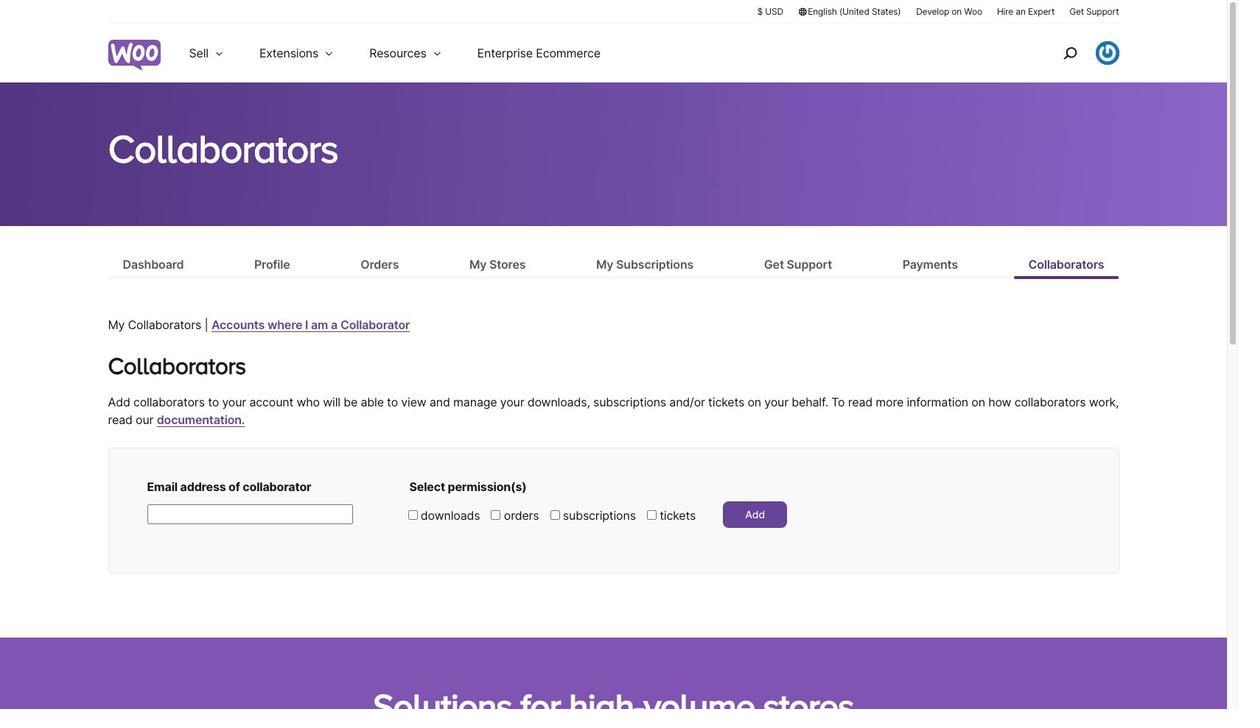 Task type: vqa. For each thing, say whether or not it's contained in the screenshot.
option on the left bottom of page
yes



Task type: describe. For each thing, give the bounding box(es) containing it.
service navigation menu element
[[1032, 29, 1120, 77]]



Task type: locate. For each thing, give the bounding box(es) containing it.
None checkbox
[[408, 511, 418, 520], [491, 511, 501, 520], [647, 511, 657, 520], [408, 511, 418, 520], [491, 511, 501, 520], [647, 511, 657, 520]]

search image
[[1058, 41, 1082, 65]]

None checkbox
[[550, 511, 560, 520]]

open account menu image
[[1096, 41, 1120, 65]]



